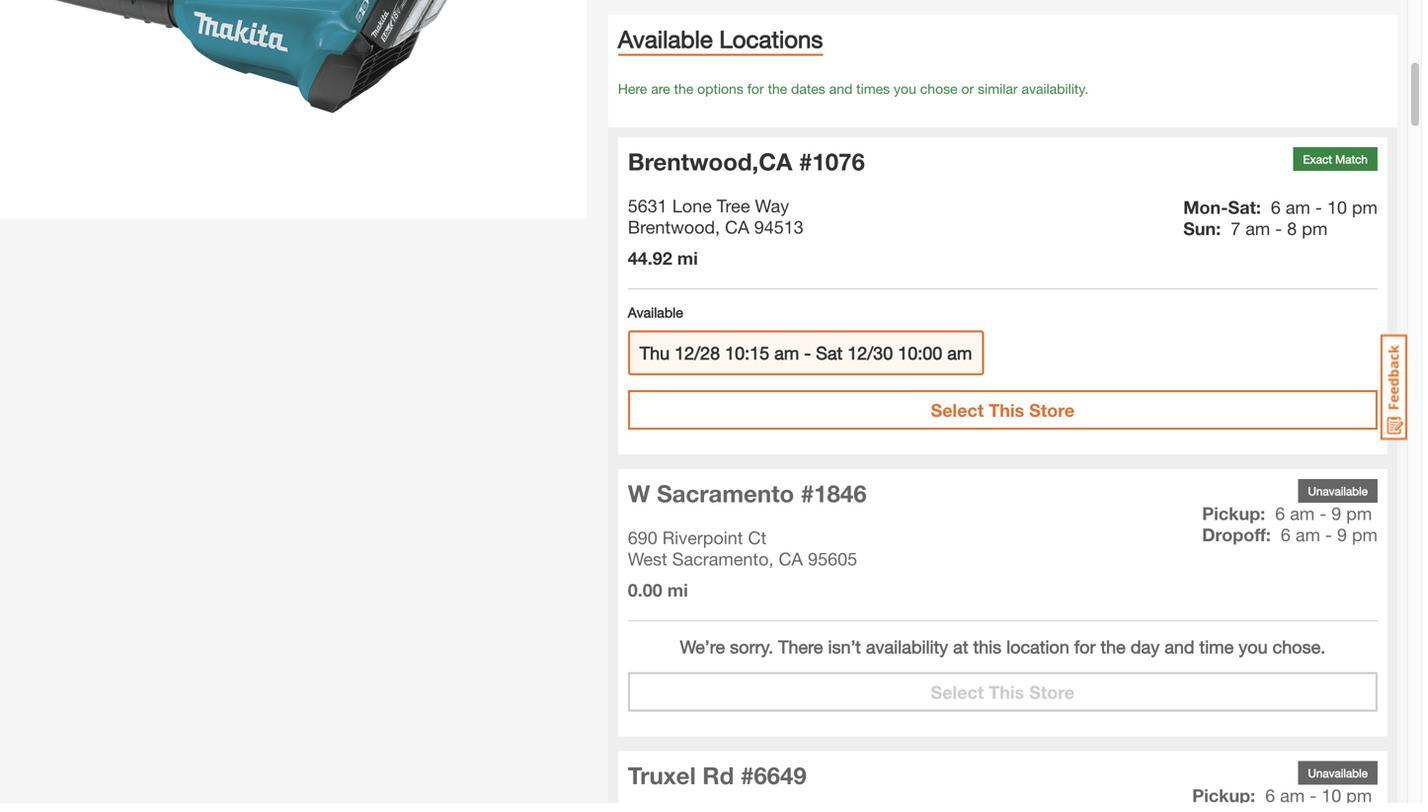 Task type: vqa. For each thing, say whether or not it's contained in the screenshot.
not at top
no



Task type: locate. For each thing, give the bounding box(es) containing it.
, right ct
[[769, 548, 774, 569]]

0 vertical spatial for
[[748, 81, 764, 97]]

unavailable inside the unavailable pickup: 6 am - 9 pm dropoff: 6 am - 9 pm
[[1308, 484, 1368, 498]]

truxel rd # 6649
[[628, 761, 807, 789]]

1 vertical spatial and
[[1165, 636, 1195, 657]]

6 right pickup:
[[1276, 503, 1285, 524]]

this inside brentwood,ca element
[[989, 399, 1025, 421]]

1 vertical spatial ca
[[779, 548, 803, 569]]

mi
[[677, 247, 698, 269], [668, 579, 688, 601]]

2 unavailable from the top
[[1308, 766, 1368, 780]]

0 horizontal spatial ,
[[715, 216, 720, 238]]

this for brentwood,ca # 1076
[[989, 399, 1025, 421]]

time
[[1200, 636, 1234, 657]]

94513
[[754, 216, 804, 238]]

am right pickup:
[[1290, 503, 1315, 524]]

this for w sacramento # 1846
[[989, 681, 1025, 703]]

0 vertical spatial unavailable
[[1308, 484, 1368, 498]]

1 select this store from the top
[[931, 399, 1075, 421]]

1 vertical spatial available
[[628, 304, 683, 321]]

2 this from the top
[[989, 681, 1025, 703]]

am right dropoff:
[[1296, 524, 1321, 545]]

pickup:
[[1202, 503, 1266, 524]]

select this store button for 1846
[[628, 672, 1378, 712]]

am right 7 at the right top
[[1246, 218, 1271, 239]]

0 vertical spatial ,
[[715, 216, 720, 238]]

exact match
[[1303, 152, 1368, 166]]

1 vertical spatial this
[[989, 681, 1025, 703]]

1 store from the top
[[1030, 399, 1075, 421]]

the left dates
[[768, 81, 787, 97]]

select down at
[[931, 681, 984, 703]]

#
[[799, 147, 812, 175], [801, 479, 814, 507], [741, 761, 754, 789]]

ca
[[725, 216, 750, 238], [779, 548, 803, 569]]

0 vertical spatial #
[[799, 147, 812, 175]]

brentwood,ca # 1076
[[628, 147, 865, 175]]

95605
[[808, 548, 858, 569]]

availability
[[866, 636, 948, 657]]

unavailable for unavailable pickup: 6 am - 9 pm dropoff: 6 am - 9 pm
[[1308, 484, 1368, 498]]

sacramento up riverpoint
[[657, 479, 794, 507]]

you right "times"
[[894, 81, 917, 97]]

store
[[1030, 399, 1075, 421], [1030, 681, 1075, 703]]

available up thu
[[628, 304, 683, 321]]

6 for pickup:
[[1276, 503, 1285, 524]]

2 store from the top
[[1030, 681, 1075, 703]]

brentwood,ca
[[628, 147, 793, 175]]

mon-
[[1184, 197, 1228, 218]]

# up 94513
[[799, 147, 812, 175]]

mi down brentwood
[[677, 247, 698, 269]]

1076
[[812, 147, 865, 175]]

1 vertical spatial store
[[1030, 681, 1075, 703]]

select this store button
[[628, 390, 1378, 430], [628, 672, 1378, 712]]

2 select this store from the top
[[931, 681, 1075, 703]]

select for 1076
[[931, 399, 984, 421]]

similar
[[978, 81, 1018, 97]]

2 horizontal spatial the
[[1101, 636, 1126, 657]]

1 vertical spatial sacramento
[[672, 548, 769, 569]]

and inside w sacramento 'element'
[[1165, 636, 1195, 657]]

this inside w sacramento 'element'
[[989, 681, 1025, 703]]

the
[[674, 81, 694, 97], [768, 81, 787, 97], [1101, 636, 1126, 657]]

- for thu 12/28 10:15 am - sat 12/30 10:00 am
[[804, 342, 811, 364]]

sacramento down w sacramento # 1846
[[672, 548, 769, 569]]

0 vertical spatial ca
[[725, 216, 750, 238]]

available inside brentwood,ca element
[[628, 304, 683, 321]]

and
[[829, 81, 853, 97], [1165, 636, 1195, 657]]

1 horizontal spatial ca
[[779, 548, 803, 569]]

available up are
[[618, 25, 713, 53]]

select this store
[[931, 399, 1075, 421], [931, 681, 1075, 703]]

you
[[894, 81, 917, 97], [1239, 636, 1268, 657]]

truxel
[[628, 761, 696, 789]]

location
[[1007, 636, 1070, 657]]

ca right ct
[[779, 548, 803, 569]]

this
[[989, 399, 1025, 421], [989, 681, 1025, 703]]

0.00
[[628, 579, 663, 601]]

select this store inside w sacramento 'element'
[[931, 681, 1075, 703]]

select this store for 1076
[[931, 399, 1075, 421]]

sacramento inside 690 riverpoint ct west sacramento , ca 95605 0.00 mi
[[672, 548, 769, 569]]

0 vertical spatial this
[[989, 399, 1025, 421]]

2 vertical spatial #
[[741, 761, 754, 789]]

rd
[[703, 761, 734, 789]]

0 horizontal spatial ca
[[725, 216, 750, 238]]

# right rd
[[741, 761, 754, 789]]

for right 'location' in the right bottom of the page
[[1075, 636, 1096, 657]]

1 vertical spatial select this store button
[[628, 672, 1378, 712]]

# inside brentwood,ca element
[[799, 147, 812, 175]]

, inside 5631 lone tree way brentwood , ca 94513 44.92 mi
[[715, 216, 720, 238]]

1 this from the top
[[989, 399, 1025, 421]]

and right the day at bottom right
[[1165, 636, 1195, 657]]

available
[[618, 25, 713, 53], [628, 304, 683, 321]]

select down 10:00 on the top of page
[[931, 399, 984, 421]]

1 vertical spatial select this store
[[931, 681, 1075, 703]]

# for 1846
[[801, 479, 814, 507]]

for right options
[[748, 81, 764, 97]]

ca inside 690 riverpoint ct west sacramento , ca 95605 0.00 mi
[[779, 548, 803, 569]]

for
[[748, 81, 764, 97], [1075, 636, 1096, 657]]

the left the day at bottom right
[[1101, 636, 1126, 657]]

there
[[779, 636, 823, 657]]

chose.
[[1273, 636, 1326, 657]]

unavailable
[[1308, 484, 1368, 498], [1308, 766, 1368, 780]]

2 select from the top
[[931, 681, 984, 703]]

, for w sacramento
[[769, 548, 774, 569]]

pm
[[1352, 197, 1378, 218], [1302, 218, 1328, 239], [1347, 503, 1372, 524], [1352, 524, 1378, 545]]

am right 10:15
[[775, 342, 799, 364]]

1 vertical spatial mi
[[668, 579, 688, 601]]

1 vertical spatial for
[[1075, 636, 1096, 657]]

am
[[1286, 197, 1311, 218], [1246, 218, 1271, 239], [775, 342, 799, 364], [948, 342, 972, 364], [1290, 503, 1315, 524], [1296, 524, 1321, 545]]

0 horizontal spatial you
[[894, 81, 917, 97]]

lone
[[673, 195, 712, 216]]

# inside w sacramento 'element'
[[801, 479, 814, 507]]

-
[[1316, 197, 1323, 218], [1276, 218, 1283, 239], [804, 342, 811, 364], [1320, 503, 1327, 524], [1326, 524, 1333, 545]]

mi inside 5631 lone tree way brentwood , ca 94513 44.92 mi
[[677, 247, 698, 269]]

0 vertical spatial select
[[931, 399, 984, 421]]

available locations
[[618, 25, 823, 53]]

6 right dropoff:
[[1281, 524, 1291, 545]]

store inside brentwood,ca element
[[1030, 399, 1075, 421]]

feedback link image
[[1381, 334, 1408, 441]]

options
[[698, 81, 744, 97]]

select inside brentwood,ca element
[[931, 399, 984, 421]]

select this store inside brentwood,ca element
[[931, 399, 1075, 421]]

,
[[715, 216, 720, 238], [769, 548, 774, 569]]

6 inside mon-sat: 6 am - 10 pm sun: 7 am - 8 pm
[[1271, 197, 1281, 218]]

0 vertical spatial and
[[829, 81, 853, 97]]

0 vertical spatial select this store button
[[628, 390, 1378, 430]]

1 horizontal spatial the
[[768, 81, 787, 97]]

6 left 8 on the top
[[1271, 197, 1281, 218]]

select this store button inside brentwood,ca element
[[628, 390, 1378, 430]]

day
[[1131, 636, 1160, 657]]

exact
[[1303, 152, 1333, 166]]

0 vertical spatial store
[[1030, 399, 1075, 421]]

select this store button inside w sacramento 'element'
[[628, 672, 1378, 712]]

we're sorry. there isn't availability at this location for the day and time you chose.
[[680, 636, 1326, 657]]

mi inside 690 riverpoint ct west sacramento , ca 95605 0.00 mi
[[668, 579, 688, 601]]

0 vertical spatial select this store
[[931, 399, 1075, 421]]

12/30
[[848, 342, 893, 364]]

sacramento
[[657, 479, 794, 507], [672, 548, 769, 569]]

here are the options for the dates and times you chose or similar availability.
[[618, 81, 1089, 97]]

ca inside 5631 lone tree way brentwood , ca 94513 44.92 mi
[[725, 216, 750, 238]]

44.92
[[628, 247, 673, 269]]

8
[[1287, 218, 1297, 239]]

1 horizontal spatial ,
[[769, 548, 774, 569]]

, right lone
[[715, 216, 720, 238]]

1 vertical spatial unavailable
[[1308, 766, 1368, 780]]

1 vertical spatial ,
[[769, 548, 774, 569]]

1 vertical spatial you
[[1239, 636, 1268, 657]]

0 vertical spatial mi
[[677, 247, 698, 269]]

1 horizontal spatial and
[[1165, 636, 1195, 657]]

- for unavailable pickup: 6 am - 9 pm dropoff: 6 am - 9 pm
[[1320, 503, 1327, 524]]

1846
[[814, 479, 867, 507]]

mi for brentwood,ca
[[677, 247, 698, 269]]

select
[[931, 399, 984, 421], [931, 681, 984, 703]]

select inside w sacramento 'element'
[[931, 681, 984, 703]]

5631 lone tree way brentwood , ca 94513 44.92 mi
[[628, 195, 804, 269]]

1 vertical spatial #
[[801, 479, 814, 507]]

6
[[1271, 197, 1281, 218], [1276, 503, 1285, 524], [1281, 524, 1291, 545]]

and left "times"
[[829, 81, 853, 97]]

you right 'time'
[[1239, 636, 1268, 657]]

1 horizontal spatial you
[[1239, 636, 1268, 657]]

brentwood
[[628, 216, 715, 238]]

0 horizontal spatial for
[[748, 81, 764, 97]]

1 unavailable from the top
[[1308, 484, 1368, 498]]

2 select this store button from the top
[[628, 672, 1378, 712]]

ca for w sacramento
[[779, 548, 803, 569]]

1 horizontal spatial for
[[1075, 636, 1096, 657]]

1 select this store button from the top
[[628, 390, 1378, 430]]

1 select from the top
[[931, 399, 984, 421]]

9
[[1332, 503, 1342, 524], [1338, 524, 1347, 545]]

10:00
[[898, 342, 943, 364]]

mi right 0.00
[[668, 579, 688, 601]]

, inside 690 riverpoint ct west sacramento , ca 95605 0.00 mi
[[769, 548, 774, 569]]

select for 1846
[[931, 681, 984, 703]]

for inside w sacramento 'element'
[[1075, 636, 1096, 657]]

store inside w sacramento 'element'
[[1030, 681, 1075, 703]]

# up "95605"
[[801, 479, 814, 507]]

ca left "way"
[[725, 216, 750, 238]]

0 vertical spatial available
[[618, 25, 713, 53]]

1 vertical spatial select
[[931, 681, 984, 703]]

the right are
[[674, 81, 694, 97]]

thu
[[640, 342, 670, 364]]

we're
[[680, 636, 725, 657]]

- for mon-sat: 6 am - 10 pm sun: 7 am - 8 pm
[[1316, 197, 1323, 218]]



Task type: describe. For each thing, give the bounding box(es) containing it.
36v handheld blower rental image
[[10, 0, 463, 209]]

unavailable for unavailable
[[1308, 766, 1368, 780]]

riverpoint
[[663, 527, 743, 548]]

sorry.
[[730, 636, 774, 657]]

ct
[[748, 527, 767, 548]]

w sacramento # 1846
[[628, 479, 867, 507]]

thu 12/28 10:15 am - sat 12/30 10:00 am
[[640, 342, 972, 364]]

sat
[[816, 342, 843, 364]]

# for 6649
[[741, 761, 754, 789]]

10:15
[[725, 342, 770, 364]]

12/28
[[675, 342, 720, 364]]

west
[[628, 548, 668, 569]]

available for available locations
[[618, 25, 713, 53]]

or
[[962, 81, 974, 97]]

, for brentwood,ca
[[715, 216, 720, 238]]

6 for sat:
[[1271, 197, 1281, 218]]

mi for w
[[668, 579, 688, 601]]

w sacramento element
[[618, 469, 1388, 736]]

select this store button for 1076
[[628, 390, 1378, 430]]

way
[[755, 195, 789, 216]]

are
[[651, 81, 670, 97]]

at
[[953, 636, 969, 657]]

match
[[1336, 152, 1368, 166]]

available for available
[[628, 304, 683, 321]]

this
[[974, 636, 1002, 657]]

unavailable pickup: 6 am - 9 pm dropoff: 6 am - 9 pm
[[1202, 484, 1378, 545]]

locations
[[720, 25, 823, 53]]

690 riverpoint ct west sacramento , ca 95605 0.00 mi
[[628, 527, 858, 601]]

am right 10:00 on the top of page
[[948, 342, 972, 364]]

select this store for 1846
[[931, 681, 1075, 703]]

sat:
[[1228, 197, 1261, 218]]

0 vertical spatial you
[[894, 81, 917, 97]]

7
[[1231, 218, 1241, 239]]

sun:
[[1184, 218, 1221, 239]]

you inside w sacramento 'element'
[[1239, 636, 1268, 657]]

chose
[[920, 81, 958, 97]]

6649
[[754, 761, 807, 789]]

0 horizontal spatial the
[[674, 81, 694, 97]]

isn't
[[828, 636, 861, 657]]

10
[[1328, 197, 1347, 218]]

w
[[628, 479, 650, 507]]

the inside w sacramento 'element'
[[1101, 636, 1126, 657]]

availability.
[[1022, 81, 1089, 97]]

store for 1846
[[1030, 681, 1075, 703]]

ca for brentwood,ca
[[725, 216, 750, 238]]

am left 10
[[1286, 197, 1311, 218]]

0 vertical spatial sacramento
[[657, 479, 794, 507]]

dates
[[791, 81, 826, 97]]

here
[[618, 81, 647, 97]]

tree
[[717, 195, 750, 216]]

0 horizontal spatial and
[[829, 81, 853, 97]]

dropoff:
[[1202, 524, 1271, 545]]

store for 1076
[[1030, 399, 1075, 421]]

690
[[628, 527, 658, 548]]

brentwood,ca element
[[618, 137, 1388, 454]]

times
[[857, 81, 890, 97]]

mon-sat: 6 am - 10 pm sun: 7 am - 8 pm
[[1184, 197, 1378, 239]]

5631
[[628, 195, 668, 216]]



